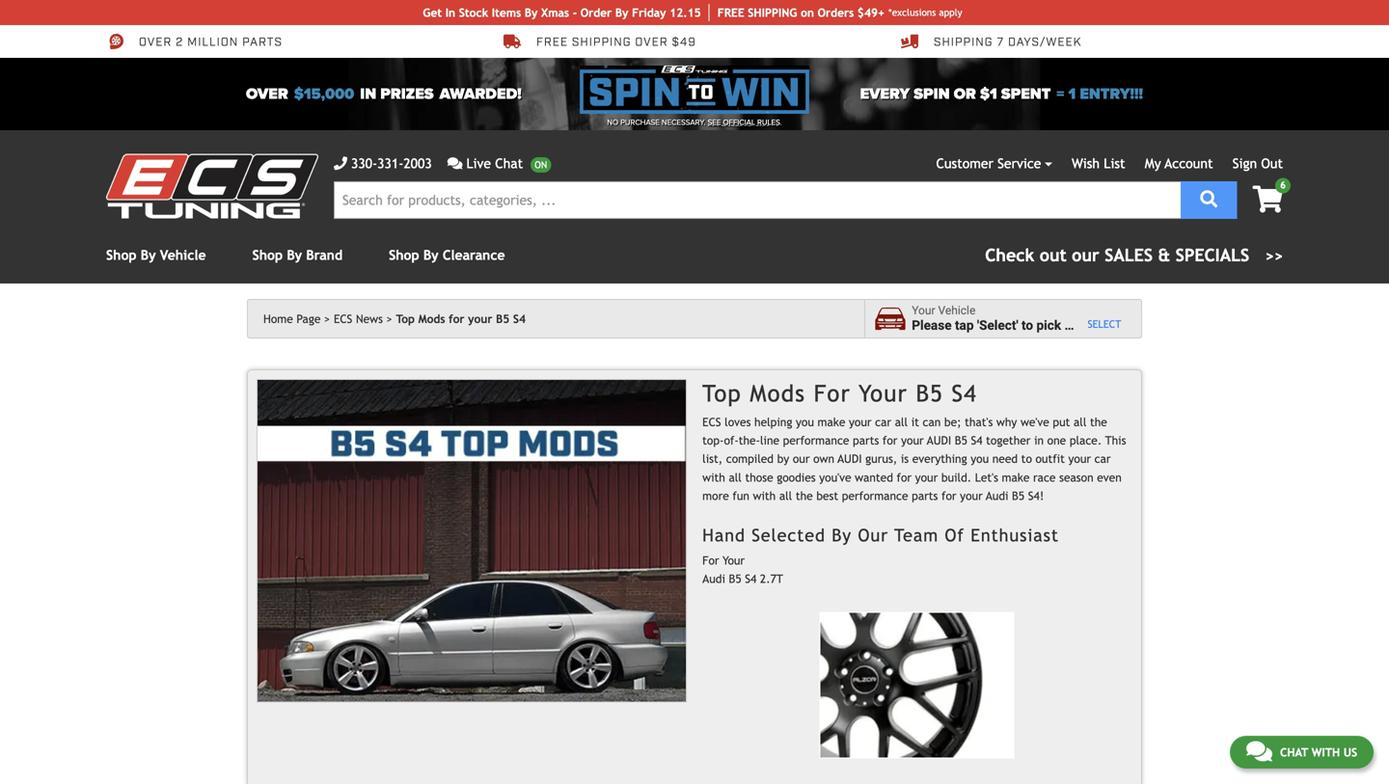 Task type: vqa. For each thing, say whether or not it's contained in the screenshot.
AVAILABILITY: at bottom right
no



Task type: describe. For each thing, give the bounding box(es) containing it.
s4 inside "hand selected by our team of enthusiast for your audi b5 s4 2.7t"
[[745, 572, 757, 586]]

1 horizontal spatial make
[[1002, 471, 1030, 484]]

see official rules link
[[708, 117, 781, 128]]

for up "own"
[[814, 380, 851, 407]]

to inside your vehicle please tap 'select' to pick a vehicle
[[1022, 318, 1034, 333]]

chat with us link
[[1230, 736, 1374, 769]]

live chat link
[[447, 153, 551, 174]]

enthusiast
[[971, 525, 1059, 546]]

vehicle
[[1075, 318, 1117, 333]]

ecs news
[[334, 312, 383, 326]]

comments image
[[1247, 740, 1273, 763]]

prizes
[[380, 85, 434, 103]]

line
[[760, 434, 780, 447]]

my account link
[[1145, 156, 1214, 171]]

live chat
[[467, 156, 523, 171]]

no
[[607, 118, 619, 127]]

2003
[[404, 156, 432, 171]]

customer
[[937, 156, 994, 171]]

2 vertical spatial parts
[[912, 489, 938, 503]]

for up gurus,
[[883, 434, 898, 447]]

0 horizontal spatial with
[[703, 471, 726, 484]]

own
[[814, 452, 835, 466]]

wanted
[[855, 471, 894, 484]]

your vehicle please tap 'select' to pick a vehicle
[[912, 304, 1117, 333]]

spin
[[914, 85, 950, 103]]

wish list
[[1072, 156, 1126, 171]]

order
[[581, 6, 612, 19]]

stock
[[459, 6, 488, 19]]

one
[[1048, 434, 1067, 447]]

1 vertical spatial with
[[753, 489, 776, 503]]

days/week
[[1008, 34, 1082, 50]]

in inside top mods for your b5 s4 ecs loves helping you make your car all it can be; that's why we've put all the top-of-the-line performance parts for your audi b5 s4 together in one place. this list, compiled by our own audi gurus, is everything you need to outfit your car with all those goodies you've wanted for your build. let's make race season even more fun with all the best performance parts for your audi b5 s4!
[[1035, 434, 1044, 447]]

loves
[[725, 415, 751, 429]]

b5 inside "hand selected by our team of enthusiast for your audi b5 s4 2.7t"
[[729, 572, 742, 586]]

free
[[537, 34, 568, 50]]

all up fun
[[729, 471, 742, 484]]

0 horizontal spatial chat
[[495, 156, 523, 171]]

clearance
[[443, 248, 505, 263]]

by
[[777, 452, 790, 466]]

race
[[1034, 471, 1056, 484]]

2 vertical spatial with
[[1312, 746, 1341, 759]]

shop by brand link
[[252, 248, 343, 263]]

audi inside top mods for your b5 s4 ecs loves helping you make your car all it can be; that's why we've put all the top-of-the-line performance parts for your audi b5 s4 together in one place. this list, compiled by our own audi gurus, is everything you need to outfit your car with all those goodies you've wanted for your build. let's make race season even more fun with all the best performance parts for your audi b5 s4!
[[986, 489, 1009, 503]]

Search text field
[[334, 181, 1181, 219]]

1 vertical spatial audi
[[838, 452, 862, 466]]

phone image
[[334, 157, 347, 170]]

million
[[187, 34, 239, 50]]

put
[[1053, 415, 1071, 429]]

orders
[[818, 6, 854, 19]]

1 horizontal spatial you
[[971, 452, 989, 466]]

sign out link
[[1233, 156, 1283, 171]]

goodies
[[777, 471, 816, 484]]

12.15
[[670, 6, 701, 19]]

that's
[[965, 415, 993, 429]]

0 horizontal spatial make
[[818, 415, 846, 429]]

*exclusions apply link
[[889, 5, 963, 20]]

over for over 2 million parts
[[139, 34, 172, 50]]

to inside top mods for your b5 s4 ecs loves helping you make your car all it can be; that's why we've put all the top-of-the-line performance parts for your audi b5 s4 together in one place. this list, compiled by our own audi gurus, is everything you need to outfit your car with all those goodies you've wanted for your build. let's make race season even more fun with all the best performance parts for your audi b5 s4!
[[1022, 452, 1032, 466]]

no purchase necessary. see official rules .
[[607, 118, 782, 127]]

s4!
[[1028, 489, 1044, 503]]

my
[[1145, 156, 1162, 171]]

-
[[573, 6, 577, 19]]

of-
[[724, 434, 739, 447]]

be;
[[945, 415, 962, 429]]

we've
[[1021, 415, 1050, 429]]

necessary.
[[662, 118, 706, 127]]

it
[[912, 415, 920, 429]]

sign
[[1233, 156, 1258, 171]]

ecs tuning 'spin to win' contest logo image
[[580, 66, 810, 114]]

pick
[[1037, 318, 1062, 333]]

sales & specials link
[[986, 242, 1283, 268]]

get in stock items by xmas - order by friday 12.15
[[423, 6, 701, 19]]

top mods for your b5 s4 ecs loves helping you make your car all it can be; that's why we've put all the top-of-the-line performance parts for your audi b5 s4 together in one place. this list, compiled by our own audi gurus, is everything you need to outfit your car with all those goodies you've wanted for your build. let's make race season even more fun with all the best performance parts for your audi b5 s4!
[[703, 380, 1127, 503]]

brand
[[306, 248, 343, 263]]

free
[[718, 6, 745, 19]]

us
[[1344, 746, 1358, 759]]

everything
[[913, 452, 968, 466]]

shop for shop by brand
[[252, 248, 283, 263]]

shop by clearance link
[[389, 248, 505, 263]]

shop for shop by clearance
[[389, 248, 419, 263]]

team
[[895, 525, 939, 546]]

$49+
[[858, 6, 885, 19]]

331-
[[377, 156, 404, 171]]

shop by vehicle link
[[106, 248, 206, 263]]

for down build.
[[942, 489, 957, 503]]

hand
[[703, 525, 746, 546]]

0 vertical spatial vehicle
[[160, 248, 206, 263]]

1 vertical spatial performance
[[842, 489, 909, 503]]

top for top mods for your b5 s4 ecs loves helping you make your car all it can be; that's why we've put all the top-of-the-line performance parts for your audi b5 s4 together in one place. this list, compiled by our own audi gurus, is everything you need to outfit your car with all those goodies you've wanted for your build. let's make race season even more fun with all the best performance parts for your audi b5 s4!
[[703, 380, 742, 407]]

sales
[[1105, 245, 1153, 265]]

ship
[[748, 6, 772, 19]]

list
[[1104, 156, 1126, 171]]

6
[[1281, 180, 1286, 191]]

=
[[1057, 85, 1065, 103]]

by left brand
[[287, 248, 302, 263]]

friday
[[632, 6, 666, 19]]

by down "ecs tuning" image
[[141, 248, 156, 263]]

the-
[[739, 434, 760, 447]]

over 2 million parts link
[[106, 33, 283, 50]]

is
[[901, 452, 909, 466]]

top for top mods for your b5 s4
[[396, 312, 415, 326]]

*exclusions
[[889, 7, 936, 18]]

sign out
[[1233, 156, 1283, 171]]

wish list link
[[1072, 156, 1126, 171]]

outfit
[[1036, 452, 1065, 466]]

out
[[1262, 156, 1283, 171]]

0 horizontal spatial in
[[360, 85, 377, 103]]

service
[[998, 156, 1042, 171]]



Task type: locate. For each thing, give the bounding box(es) containing it.
you've
[[820, 471, 852, 484]]

apply
[[939, 7, 963, 18]]

&
[[1159, 245, 1171, 265]]

all right put
[[1074, 415, 1087, 429]]

wish
[[1072, 156, 1100, 171]]

the down goodies
[[796, 489, 813, 503]]

chat right comments icon on the bottom
[[1280, 746, 1309, 759]]

by inside "hand selected by our team of enthusiast for your audi b5 s4 2.7t"
[[832, 525, 852, 546]]

top inside top mods for your b5 s4 ecs loves helping you make your car all it can be; that's why we've put all the top-of-the-line performance parts for your audi b5 s4 together in one place. this list, compiled by our own audi gurus, is everything you need to outfit your car with all those goodies you've wanted for your build. let's make race season even more fun with all the best performance parts for your audi b5 s4!
[[703, 380, 742, 407]]

parts up gurus,
[[853, 434, 879, 447]]

1 vertical spatial the
[[796, 489, 813, 503]]

0 vertical spatial audi
[[986, 489, 1009, 503]]

over
[[635, 34, 668, 50]]

1 horizontal spatial your
[[912, 304, 936, 318]]

0 horizontal spatial vehicle
[[160, 248, 206, 263]]

all down goodies
[[780, 489, 793, 503]]

b5 down clearance
[[496, 312, 510, 326]]

selected
[[752, 525, 826, 546]]

fun
[[733, 489, 750, 503]]

1 vertical spatial vehicle
[[938, 304, 976, 318]]

spent
[[1002, 85, 1051, 103]]

free shipping over $49 link
[[504, 33, 696, 50]]

a
[[1065, 318, 1072, 333]]

1 vertical spatial to
[[1022, 452, 1032, 466]]

for down shop by clearance link
[[449, 312, 465, 326]]

you right helping
[[796, 415, 814, 429]]

2 horizontal spatial parts
[[912, 489, 938, 503]]

your
[[912, 304, 936, 318], [723, 554, 745, 567]]

330-331-2003
[[351, 156, 432, 171]]

1 horizontal spatial audi
[[986, 489, 1009, 503]]

over for over $15,000 in prizes
[[246, 85, 288, 103]]

get
[[423, 6, 442, 19]]

0 horizontal spatial parts
[[242, 34, 283, 50]]

1 horizontal spatial ecs
[[703, 415, 721, 429]]

0 vertical spatial top
[[396, 312, 415, 326]]

2.7t
[[760, 572, 783, 586]]

1 horizontal spatial with
[[753, 489, 776, 503]]

top-
[[703, 434, 724, 447]]

0 horizontal spatial the
[[796, 489, 813, 503]]

0 vertical spatial audi
[[927, 434, 952, 447]]

mods for top mods for your b5 s4 ecs loves helping you make your car all it can be; that's why we've put all the top-of-the-line performance parts for your audi b5 s4 together in one place. this list, compiled by our own audi gurus, is everything you need to outfit your car with all those goodies you've wanted for your build. let's make race season even more fun with all the best performance parts for your audi b5 s4!
[[750, 380, 806, 407]]

2 horizontal spatial shop
[[389, 248, 419, 263]]

2
[[176, 34, 184, 50]]

our
[[858, 525, 889, 546]]

b5 down the be;
[[955, 434, 968, 447]]

top mods for your b5 s4
[[396, 312, 526, 326]]

tap
[[955, 318, 974, 333]]

0 horizontal spatial mods
[[418, 312, 445, 326]]

your inside your vehicle please tap 'select' to pick a vehicle
[[912, 304, 936, 318]]

home page
[[263, 312, 321, 326]]

with down those
[[753, 489, 776, 503]]

0 vertical spatial you
[[796, 415, 814, 429]]

chat right live
[[495, 156, 523, 171]]

1 vertical spatial ecs
[[703, 415, 721, 429]]

over left 2 at left
[[139, 34, 172, 50]]

performance up "own"
[[783, 434, 850, 447]]

chat
[[495, 156, 523, 171], [1280, 746, 1309, 759]]

parts down everything
[[912, 489, 938, 503]]

1 vertical spatial audi
[[703, 572, 726, 586]]

0 vertical spatial ecs
[[334, 312, 353, 326]]

1 vertical spatial chat
[[1280, 746, 1309, 759]]

top up "loves"
[[703, 380, 742, 407]]

0 horizontal spatial ecs
[[334, 312, 353, 326]]

more
[[703, 489, 729, 503]]

by left clearance
[[423, 248, 439, 263]]

official
[[723, 118, 756, 127]]

1 horizontal spatial shop
[[252, 248, 283, 263]]

over $15,000 in prizes
[[246, 85, 434, 103]]

over 2 million parts
[[139, 34, 283, 50]]

audi
[[927, 434, 952, 447], [838, 452, 862, 466]]

can
[[923, 415, 941, 429]]

0 vertical spatial over
[[139, 34, 172, 50]]

by right order
[[616, 6, 629, 19]]

the
[[1090, 415, 1108, 429], [796, 489, 813, 503]]

over left $15,000
[[246, 85, 288, 103]]

vehicle down "ecs tuning" image
[[160, 248, 206, 263]]

1 horizontal spatial audi
[[927, 434, 952, 447]]

shop by vehicle
[[106, 248, 206, 263]]

chat with us
[[1280, 746, 1358, 759]]

2 horizontal spatial with
[[1312, 746, 1341, 759]]

build.
[[942, 471, 972, 484]]

over
[[139, 34, 172, 50], [246, 85, 288, 103]]

1 horizontal spatial the
[[1090, 415, 1108, 429]]

1 horizontal spatial vehicle
[[938, 304, 976, 318]]

ecs tuning image
[[106, 154, 318, 219]]

make up "own"
[[818, 415, 846, 429]]

by left 'xmas'
[[525, 6, 538, 19]]

best
[[817, 489, 839, 503]]

shop for shop by vehicle
[[106, 248, 137, 263]]

0 horizontal spatial over
[[139, 34, 172, 50]]

1 vertical spatial parts
[[853, 434, 879, 447]]

vehicle inside your vehicle please tap 'select' to pick a vehicle
[[938, 304, 976, 318]]

7
[[997, 34, 1005, 50]]

audi down for
[[703, 572, 726, 586]]

1 horizontal spatial top
[[703, 380, 742, 407]]

vehicle
[[160, 248, 206, 263], [938, 304, 976, 318]]

0 vertical spatial with
[[703, 471, 726, 484]]

0 vertical spatial to
[[1022, 318, 1034, 333]]

comments image
[[447, 157, 463, 170]]

search image
[[1201, 191, 1218, 208]]

home
[[263, 312, 293, 326]]

entry!!!
[[1080, 85, 1144, 103]]

1 vertical spatial mods
[[750, 380, 806, 407]]

0 horizontal spatial shop
[[106, 248, 137, 263]]

to left pick
[[1022, 318, 1034, 333]]

ecs up top-
[[703, 415, 721, 429]]

0 vertical spatial chat
[[495, 156, 523, 171]]

330-
[[351, 156, 377, 171]]

shipping 7 days/week
[[934, 34, 1082, 50]]

1 vertical spatial car
[[1095, 452, 1111, 466]]

ecs news link
[[334, 312, 393, 326]]

b5 up the can
[[916, 380, 944, 407]]

mods inside top mods for your b5 s4 ecs loves helping you make your car all it can be; that's why we've put all the top-of-the-line performance parts for your audi b5 s4 together in one place. this list, compiled by our own audi gurus, is everything you need to outfit your car with all those goodies you've wanted for your build. let's make race season even more fun with all the best performance parts for your audi b5 s4!
[[750, 380, 806, 407]]

audi up you've
[[838, 452, 862, 466]]

1 vertical spatial you
[[971, 452, 989, 466]]

make down need
[[1002, 471, 1030, 484]]

of
[[945, 525, 965, 546]]

free shipping over $49
[[537, 34, 696, 50]]

1 horizontal spatial in
[[1035, 434, 1044, 447]]

shipping
[[572, 34, 632, 50]]

top
[[396, 312, 415, 326], [703, 380, 742, 407]]

0 horizontal spatial your
[[723, 554, 745, 567]]

you
[[796, 415, 814, 429], [971, 452, 989, 466]]

car up even
[[1095, 452, 1111, 466]]

helping
[[755, 415, 793, 429]]

account
[[1165, 156, 1214, 171]]

the up place.
[[1090, 415, 1108, 429]]

0 vertical spatial car
[[875, 415, 892, 429]]

mods
[[418, 312, 445, 326], [750, 380, 806, 407]]

live
[[467, 156, 491, 171]]

0 horizontal spatial top
[[396, 312, 415, 326]]

1 vertical spatial top
[[703, 380, 742, 407]]

1 horizontal spatial over
[[246, 85, 288, 103]]

make
[[818, 415, 846, 429], [1002, 471, 1030, 484]]

0 vertical spatial mods
[[418, 312, 445, 326]]

0 horizontal spatial audi
[[703, 572, 726, 586]]

in left the prizes
[[360, 85, 377, 103]]

performance down wanted
[[842, 489, 909, 503]]

by
[[525, 6, 538, 19], [616, 6, 629, 19], [141, 248, 156, 263], [287, 248, 302, 263], [423, 248, 439, 263], [832, 525, 852, 546]]

1 shop from the left
[[106, 248, 137, 263]]

$49
[[672, 34, 696, 50]]

with down list, at the right bottom of the page
[[703, 471, 726, 484]]

audi inside "hand selected by our team of enthusiast for your audi b5 s4 2.7t"
[[703, 572, 726, 586]]

mods right news
[[418, 312, 445, 326]]

mods for top mods for your b5 s4
[[418, 312, 445, 326]]

your inside "hand selected by our team of enthusiast for your audi b5 s4 2.7t"
[[723, 554, 745, 567]]

parts right million
[[242, 34, 283, 50]]

your up please
[[912, 304, 936, 318]]

mods up helping
[[750, 380, 806, 407]]

ecs inside top mods for your b5 s4 ecs loves helping you make your car all it can be; that's why we've put all the top-of-the-line performance parts for your audi b5 s4 together in one place. this list, compiled by our own audi gurus, is everything you need to outfit your car with all those goodies you've wanted for your build. let's make race season even more fun with all the best performance parts for your audi b5 s4!
[[703, 415, 721, 429]]

ping
[[772, 6, 798, 19]]

1
[[1069, 85, 1076, 103]]

.
[[781, 118, 782, 127]]

vehicle up tap
[[938, 304, 976, 318]]

1 horizontal spatial parts
[[853, 434, 879, 447]]

shopping cart image
[[1253, 186, 1283, 213]]

0 vertical spatial your
[[912, 304, 936, 318]]

b5 left s4!
[[1012, 489, 1025, 503]]

1 vertical spatial make
[[1002, 471, 1030, 484]]

your right for
[[723, 554, 745, 567]]

with left us
[[1312, 746, 1341, 759]]

by left our
[[832, 525, 852, 546]]

1 horizontal spatial mods
[[750, 380, 806, 407]]

top right news
[[396, 312, 415, 326]]

1 horizontal spatial car
[[1095, 452, 1111, 466]]

you up let's
[[971, 452, 989, 466]]

for down is
[[897, 471, 912, 484]]

0 vertical spatial parts
[[242, 34, 283, 50]]

in left one
[[1035, 434, 1044, 447]]

0 horizontal spatial car
[[875, 415, 892, 429]]

audi up everything
[[927, 434, 952, 447]]

1 vertical spatial in
[[1035, 434, 1044, 447]]

every
[[860, 85, 910, 103]]

0 horizontal spatial you
[[796, 415, 814, 429]]

3 shop from the left
[[389, 248, 419, 263]]

let's
[[975, 471, 999, 484]]

to right need
[[1022, 452, 1032, 466]]

our
[[793, 452, 810, 466]]

330-331-2003 link
[[334, 153, 432, 174]]

please
[[912, 318, 952, 333]]

hand selected by our team of enthusiast for your audi b5 s4 2.7t
[[703, 525, 1059, 586]]

ecs left news
[[334, 312, 353, 326]]

1 horizontal spatial chat
[[1280, 746, 1309, 759]]

2 shop from the left
[[252, 248, 283, 263]]

parts
[[242, 34, 283, 50], [853, 434, 879, 447], [912, 489, 938, 503]]

xmas
[[541, 6, 569, 19]]

all left it
[[895, 415, 908, 429]]

free ship ping on orders $49+ *exclusions apply
[[718, 6, 963, 19]]

b5 left the 2.7t
[[729, 572, 742, 586]]

0 vertical spatial the
[[1090, 415, 1108, 429]]

compiled
[[726, 452, 774, 466]]

this
[[1106, 434, 1127, 447]]

0 vertical spatial make
[[818, 415, 846, 429]]

specials
[[1176, 245, 1250, 265]]

0 horizontal spatial audi
[[838, 452, 862, 466]]

0 vertical spatial performance
[[783, 434, 850, 447]]

car left it
[[875, 415, 892, 429]]

gurus,
[[866, 452, 898, 466]]

0 vertical spatial in
[[360, 85, 377, 103]]

see
[[708, 118, 721, 127]]

place.
[[1070, 434, 1102, 447]]

1 vertical spatial your
[[723, 554, 745, 567]]

audi down let's
[[986, 489, 1009, 503]]

1 vertical spatial over
[[246, 85, 288, 103]]



